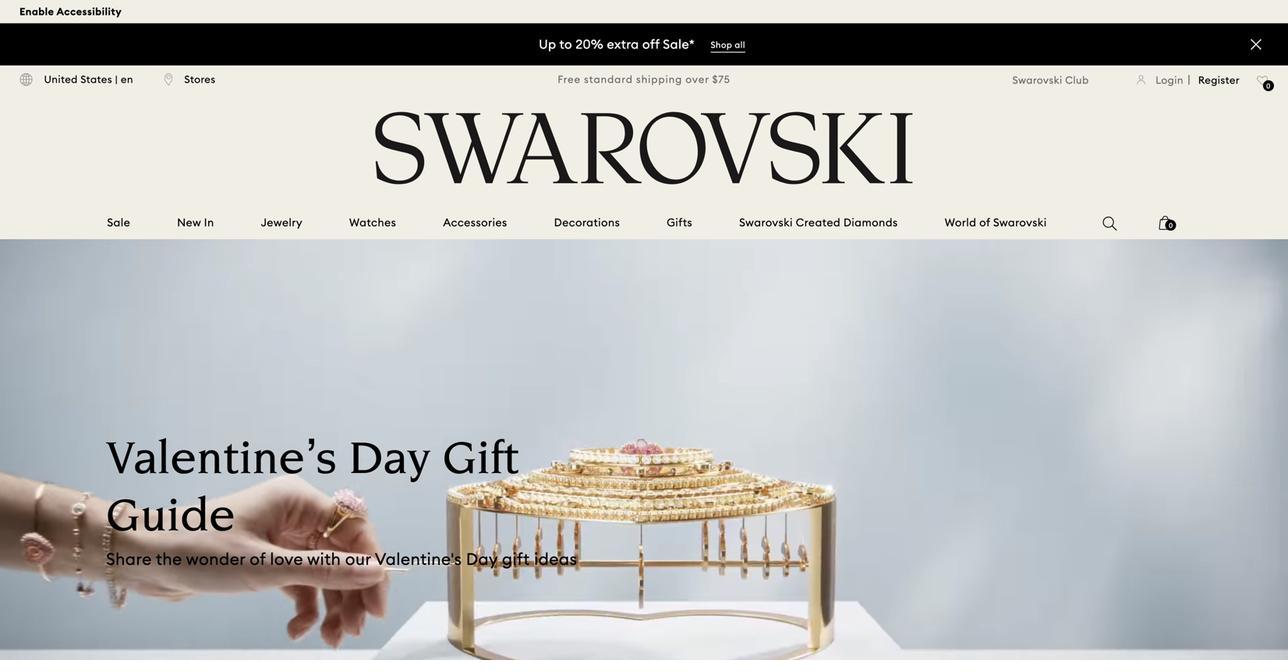 Task type: locate. For each thing, give the bounding box(es) containing it.
united states | en link
[[19, 72, 133, 86]]

0 vertical spatial 0
[[1266, 82, 1271, 90]]

shop
[[711, 39, 732, 50]]

0 horizontal spatial 0
[[1169, 221, 1173, 230]]

0
[[1266, 82, 1271, 90], [1169, 221, 1173, 230]]

valentine's day gift guide share the wonder of love with our valentine's day gift ideas
[[106, 439, 577, 570]]

| right login
[[1187, 72, 1191, 87]]

0 for left-wishlist image on the top right of page
[[1266, 82, 1271, 90]]

0 vertical spatial of
[[979, 216, 990, 230]]

gifts
[[667, 216, 692, 230]]

1 horizontal spatial 0
[[1266, 82, 1271, 90]]

swarovski left created
[[739, 216, 793, 230]]

of left the love
[[250, 549, 266, 570]]

world
[[945, 216, 976, 230]]

united
[[44, 73, 78, 86]]

club
[[1065, 74, 1089, 86]]

created
[[796, 216, 841, 230]]

of right world
[[979, 216, 990, 230]]

0 horizontal spatial of
[[250, 549, 266, 570]]

search image image
[[1103, 217, 1117, 231]]

1 vertical spatial day
[[466, 549, 498, 570]]

gifts link
[[667, 215, 692, 230]]

up
[[539, 36, 556, 52]]

0 horizontal spatial day
[[349, 439, 431, 486]]

1 horizontal spatial |
[[1187, 72, 1191, 87]]

world of swarovski link
[[945, 215, 1047, 230]]

accessories
[[443, 216, 507, 230]]

register
[[1198, 74, 1240, 86]]

united states | en
[[44, 73, 133, 86]]

sale link
[[107, 215, 130, 230]]

standard
[[584, 73, 633, 86]]

| left 'en'
[[115, 73, 118, 86]]

swarovski left club
[[1012, 74, 1062, 86]]

0 vertical spatial day
[[349, 439, 431, 486]]

0 right "search image"
[[1169, 221, 1173, 230]]

0 horizontal spatial 0 link
[[1159, 214, 1176, 241]]

swarovski created diamonds link
[[739, 215, 898, 230]]

0 link right "search image"
[[1159, 214, 1176, 241]]

login link
[[1137, 73, 1184, 86]]

valentine's
[[106, 439, 337, 486]]

off
[[642, 36, 660, 52]]

| register
[[1187, 72, 1240, 87]]

day
[[349, 439, 431, 486], [466, 549, 498, 570]]

accessibility
[[56, 5, 122, 18]]

1 horizontal spatial day
[[466, 549, 498, 570]]

diamonds
[[844, 216, 898, 230]]

gift
[[443, 439, 519, 486]]

states
[[81, 73, 112, 86]]

|
[[1187, 72, 1191, 87], [115, 73, 118, 86]]

1 vertical spatial of
[[250, 549, 266, 570]]

the
[[156, 549, 182, 570]]

sale*
[[663, 36, 695, 52]]

1 vertical spatial 0
[[1169, 221, 1173, 230]]

stores link
[[164, 72, 216, 86]]

jewelry link
[[261, 215, 302, 230]]

accessories link
[[443, 215, 507, 230]]

1 horizontal spatial 0 link
[[1257, 73, 1274, 97]]

0 link
[[1257, 73, 1274, 97], [1159, 214, 1176, 241]]

swarovski for swarovski club
[[1012, 74, 1062, 86]]

0 horizontal spatial |
[[115, 73, 118, 86]]

free standard shipping over $75
[[558, 73, 730, 86]]

swarovski
[[1012, 74, 1062, 86], [739, 216, 793, 230], [993, 216, 1047, 230]]

0 link right register
[[1257, 73, 1274, 97]]

swarovski club
[[1012, 74, 1089, 86]]

0 right register
[[1266, 82, 1271, 90]]

shipping
[[636, 73, 682, 86]]

swarovski created diamonds
[[739, 216, 898, 230]]

of
[[979, 216, 990, 230], [250, 549, 266, 570]]

our
[[345, 549, 371, 570]]

swarovski club link
[[1012, 73, 1109, 86]]

register link
[[1198, 73, 1240, 86]]

login
[[1156, 74, 1184, 86]]

sale
[[107, 216, 130, 230]]

1 vertical spatial 0 link
[[1159, 214, 1176, 241]]



Task type: describe. For each thing, give the bounding box(es) containing it.
0 vertical spatial 0 link
[[1257, 73, 1274, 97]]

enable accessibility link
[[19, 2, 122, 22]]

left login image
[[1137, 75, 1146, 85]]

up to 20% extra off sale*
[[539, 36, 698, 52]]

20%
[[576, 36, 604, 52]]

shop all link
[[711, 38, 745, 53]]

enable
[[19, 5, 54, 18]]

swarovski right world
[[993, 216, 1047, 230]]

cart-mobile image image
[[1159, 216, 1172, 230]]

country-selector image image
[[19, 73, 33, 86]]

1 horizontal spatial of
[[979, 216, 990, 230]]

new
[[177, 216, 201, 230]]

love
[[270, 549, 303, 570]]

shop all
[[711, 39, 745, 50]]

stores
[[184, 73, 216, 86]]

guide
[[106, 496, 236, 543]]

world of swarovski
[[945, 216, 1047, 230]]

$75
[[712, 73, 730, 86]]

swarovski for swarovski created diamonds
[[739, 216, 793, 230]]

watches link
[[349, 215, 396, 230]]

en
[[121, 73, 133, 86]]

decorations link
[[554, 215, 620, 230]]

watches
[[349, 216, 396, 230]]

extra
[[607, 36, 639, 52]]

enable accessibility
[[19, 5, 122, 18]]

valentine's
[[375, 549, 462, 570]]

ideas
[[534, 549, 577, 570]]

jewelry
[[261, 216, 302, 230]]

left-locator image image
[[164, 73, 173, 86]]

0 for cart-mobile image
[[1169, 221, 1173, 230]]

gift
[[502, 549, 530, 570]]

share
[[106, 549, 152, 570]]

new in link
[[177, 215, 214, 230]]

swarovski image
[[370, 111, 918, 185]]

of inside valentine's day gift guide share the wonder of love with our valentine's day gift ideas
[[250, 549, 266, 570]]

with
[[307, 549, 341, 570]]

all
[[735, 39, 745, 50]]

decorations
[[554, 216, 620, 230]]

free
[[558, 73, 581, 86]]

to
[[559, 36, 572, 52]]

new in
[[177, 216, 214, 230]]

in
[[204, 216, 214, 230]]

over
[[686, 73, 709, 86]]

left-wishlist image image
[[1257, 76, 1269, 86]]

wonder
[[186, 549, 245, 570]]



Task type: vqa. For each thing, say whether or not it's contained in the screenshot.
bottommost the processed
no



